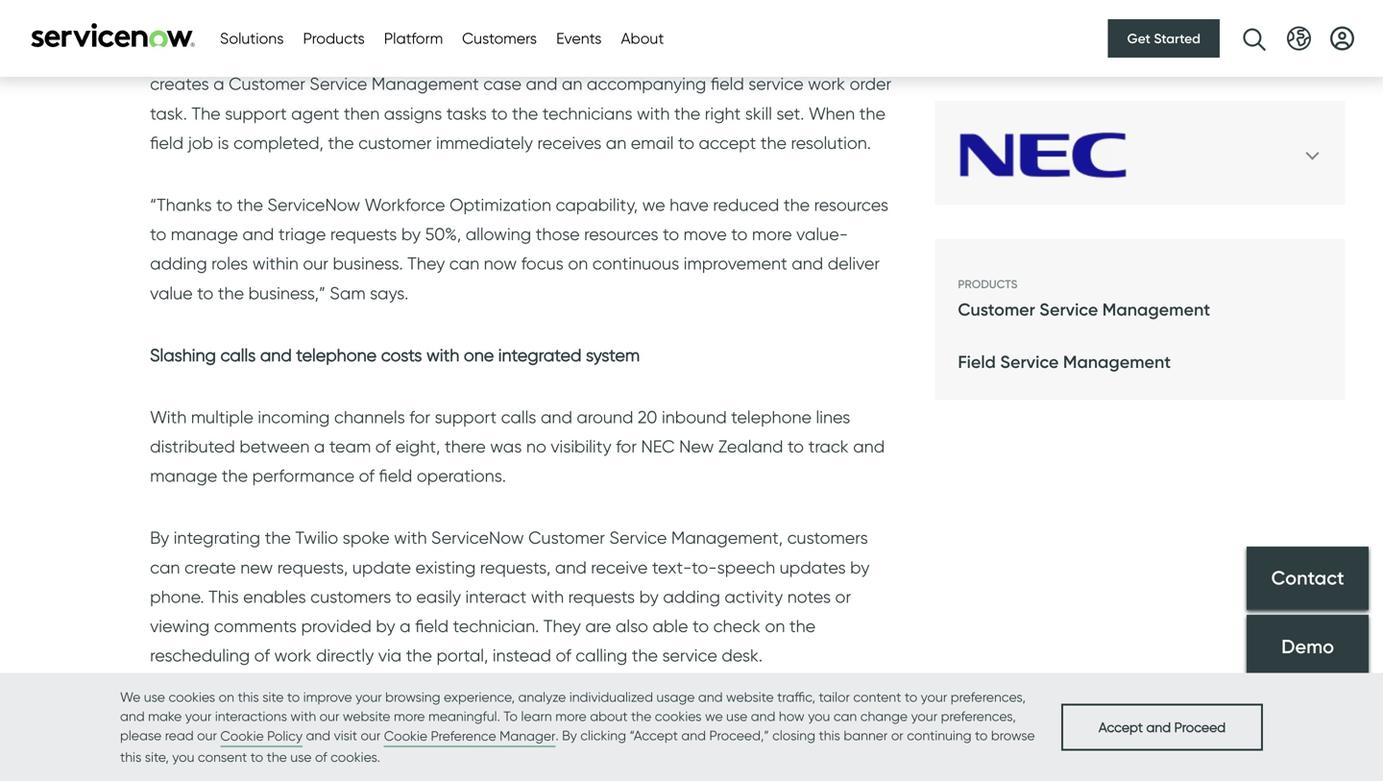 Task type: vqa. For each thing, say whether or not it's contained in the screenshot.
2nd "With" from the bottom
yes



Task type: locate. For each thing, give the bounding box(es) containing it.
telephone lines
[[731, 406, 851, 427]]

0 vertical spatial servicenow
[[268, 194, 360, 215]]

directly
[[316, 645, 374, 666]]

portal, down field technician.
[[437, 645, 488, 666]]

technicians with
[[543, 103, 670, 124]]

work inside by integrating the twilio spoke with servicenow customer service management, customers can create new requests, update existing requests, and receive text-to-speech updates by phone. this enables customers to easily interact with requests by adding activity notes or viewing comments provided by a field technician. they are also able to check on the rescheduling of work directly via the portal, instead of calling the service desk.
[[274, 645, 312, 666]]

1 vertical spatial manage
[[150, 465, 217, 486]]

1 horizontal spatial when
[[809, 103, 855, 124]]

servicenow image
[[29, 23, 197, 48]]

1 vertical spatial incoming
[[654, 707, 726, 728]]

service up agent
[[310, 73, 367, 94]]

a
[[201, 44, 212, 65], [331, 44, 342, 65], [213, 73, 224, 94], [314, 436, 325, 457], [400, 615, 411, 636], [312, 736, 323, 757], [632, 736, 643, 757]]

2 vertical spatial with
[[291, 708, 316, 724]]

1 horizontal spatial servicenow
[[431, 527, 524, 548]]

the down also
[[632, 645, 658, 666]]

requests, down twilio
[[277, 557, 348, 578]]

1 vertical spatial we
[[705, 708, 723, 724]]

with up distributed
[[150, 406, 187, 427]]

0 vertical spatial by
[[150, 527, 169, 548]]

of down comments
[[254, 645, 270, 666]]

twilio
[[295, 527, 338, 548]]

0 horizontal spatial servicenow
[[268, 194, 360, 215]]

nec down 20
[[641, 436, 675, 457]]

1 horizontal spatial use
[[290, 749, 312, 765]]

this up interactions
[[238, 689, 259, 705]]

workforce
[[365, 194, 445, 215]]

to down "thanks
[[150, 223, 166, 245]]

0 vertical spatial website
[[726, 689, 774, 705]]

the resources
[[784, 194, 889, 215]]

0 vertical spatial requests
[[330, 223, 397, 245]]

for right request
[[410, 44, 431, 65]]

the right in
[[599, 44, 625, 65]]

our right visit
[[361, 727, 381, 744]]

manager
[[500, 728, 556, 744]]

customer down products
[[958, 299, 1035, 320]]

they
[[408, 253, 445, 274], [544, 615, 581, 636]]

2 vertical spatial requests
[[556, 766, 623, 781]]

1 horizontal spatial we
[[705, 708, 723, 724]]

service down servicenow automatically
[[749, 73, 804, 94]]

a left 25%
[[632, 736, 643, 757]]

cookie
[[220, 728, 264, 744], [384, 728, 428, 744]]

0 vertical spatial on
[[568, 253, 588, 274]]

products
[[958, 277, 1018, 291]]

a up via the
[[400, 615, 411, 636]]

to right able
[[693, 615, 709, 636]]

with inside the with multiple incoming channels for support calls and around 20 inbound telephone lines distributed between a team of eight, there was no visibility for nec new zealand to track and manage the performance of field operations.
[[150, 406, 187, 427]]

customer down assigns
[[358, 132, 432, 153]]

calls up was
[[501, 406, 537, 427]]

requests up business. on the top
[[330, 223, 397, 245]]

can inside we use cookies on this site to improve your browsing experience, analyze individualized usage and website traffic, tailor content to your preferences, and make your interactions with our website more meaningful. to learn more about the cookies we use and how you can change your preferences, please read our
[[834, 708, 857, 724]]

0 vertical spatial adding
[[150, 253, 207, 274]]

1 vertical spatial with
[[150, 707, 187, 728]]

0 vertical spatial with
[[427, 344, 460, 365]]

a up the
[[213, 73, 224, 94]]

0 vertical spatial they
[[408, 253, 445, 274]]

preference
[[431, 728, 496, 744]]

0 horizontal spatial incoming
[[258, 406, 330, 427]]

manage inside "thanks to the servicenow workforce optimization capability, we have reduced the resources to manage and triage requests by 50%, allowing those resources to move to more value- adding roles within our business. they can now focus on continuous improvement and deliver value to the business," sam says.
[[171, 223, 238, 245]]

0 horizontal spatial capability,
[[318, 707, 400, 728]]

comments
[[214, 615, 297, 636]]

via the
[[378, 645, 432, 666]]

self-
[[223, 707, 258, 728]]

1 vertical spatial portal,
[[437, 645, 488, 666]]

requests inside by integrating the twilio spoke with servicenow customer service management, customers can create new requests, update existing requests, and receive text-to-speech updates by phone. this enables customers to easily interact with requests by adding activity notes or viewing comments provided by a field technician. they are also able to check on the rescheduling of work directly via the portal, instead of calling the service desk.
[[568, 586, 635, 607]]

0 horizontal spatial website
[[343, 708, 390, 724]]

2 vertical spatial use
[[290, 749, 312, 765]]

2 vertical spatial can
[[834, 708, 857, 724]]

a inside the with multiple incoming channels for support calls and around 20 inbound telephone lines distributed between a team of eight, there was no visibility for nec new zealand to track and manage the performance of field operations.
[[314, 436, 325, 457]]

1 vertical spatial management
[[1103, 299, 1211, 320]]

2 horizontal spatial on
[[765, 615, 785, 636]]

when up creates
[[150, 44, 196, 65]]

1 horizontal spatial an
[[606, 132, 627, 153]]

0 vertical spatial for
[[410, 44, 431, 65]]

0 vertical spatial with
[[150, 406, 187, 427]]

by right cut
[[735, 766, 755, 781]]

servicenow up existing
[[431, 527, 524, 548]]

the inside the with multiple incoming channels for support calls and around 20 inbound telephone lines distributed between a team of eight, there was no visibility for nec new zealand to track and manage the performance of field operations.
[[222, 465, 248, 486]]

closing
[[773, 727, 816, 744]]

0 vertical spatial capability,
[[556, 194, 638, 215]]

how
[[779, 708, 805, 724]]

0 horizontal spatial field
[[150, 132, 184, 153]]

0 horizontal spatial customer
[[216, 44, 289, 65]]

desk.
[[722, 645, 763, 666]]

1 vertical spatial reduced
[[584, 707, 650, 728]]

0 horizontal spatial work
[[274, 645, 312, 666]]

experience,
[[444, 689, 515, 705]]

inbound
[[662, 406, 727, 427]]

. by clicking "accept and proceed," closing this banner or continuing to browse this site, you consent to the use of cookies.
[[120, 727, 1035, 765]]

1 horizontal spatial cookie
[[384, 728, 428, 744]]

field technician.
[[415, 615, 539, 636]]

1 horizontal spatial customer
[[529, 527, 605, 548]]

around
[[577, 406, 633, 427]]

field inside when a customer logs a request for hardware support in the portal, servicenow automatically creates a customer service management case and an accompanying field service work order task. the support agent then assigns tasks to the technicians with the right skill set. when the field job is completed, the customer immediately receives an email to accept the resolution.
[[150, 132, 184, 153]]

eight,
[[395, 436, 440, 457]]

of inside . by clicking "accept and proceed," closing this banner or continuing to browse this site, you consent to the use of cookies.
[[315, 749, 327, 765]]

servicenow inside "thanks to the servicenow workforce optimization capability, we have reduced the resources to manage and triage requests by 50%, allowing those resources to move to more value- adding roles within our business. they can now focus on continuous improvement and deliver value to the business," sam says.
[[268, 194, 360, 215]]

preferences,
[[951, 689, 1026, 705], [941, 708, 1016, 724]]

or right notes
[[835, 586, 851, 607]]

get started
[[1127, 30, 1201, 47]]

1 horizontal spatial adding
[[663, 586, 720, 607]]

tailor
[[819, 689, 850, 705]]

and inside . by clicking "accept and proceed," closing this banner or continuing to browse this site, you consent to the use of cookies.
[[681, 727, 706, 744]]

1 vertical spatial they
[[544, 615, 581, 636]]

customer inside when a customer logs a request for hardware support in the portal, servicenow automatically creates a customer service management case and an accompanying field service work order task. the support agent then assigns tasks to the technicians with the right skill set. when the field job is completed, the customer immediately receives an email to accept the resolution.
[[229, 73, 305, 94]]

0 horizontal spatial cookies
[[169, 689, 215, 705]]

0 horizontal spatial by
[[150, 527, 169, 548]]

website up proceed," at the bottom of the page
[[726, 689, 774, 705]]

1 horizontal spatial you
[[808, 708, 830, 724]]

call-
[[849, 736, 885, 757]]

a left day
[[312, 736, 323, 757]]

and right case
[[526, 73, 558, 94]]

or down change
[[891, 727, 904, 744]]

our down improve
[[320, 708, 339, 724]]

1 vertical spatial customer
[[958, 299, 1035, 320]]

1 vertical spatial nec
[[404, 707, 438, 728]]

customer down solutions popup button
[[229, 73, 305, 94]]

by right "."
[[562, 727, 577, 744]]

solutions button
[[220, 27, 284, 50]]

with left one
[[427, 344, 460, 365]]

cookie down interactions
[[220, 728, 264, 744]]

use up top on the left bottom of page
[[290, 749, 312, 765]]

zealand
[[482, 707, 546, 728]]

1 vertical spatial can
[[150, 557, 180, 578]]

0 vertical spatial work
[[808, 73, 845, 94]]

reduced up move to on the top of page
[[713, 194, 779, 215]]

resources
[[584, 223, 659, 245]]

0 vertical spatial we
[[642, 194, 665, 215]]

0 horizontal spatial we
[[642, 194, 665, 215]]

triage
[[278, 223, 326, 245]]

the left right
[[674, 103, 701, 124]]

reduced inside with this self-service capability, nec new zealand has reduced incoming calls by up to 90%, from almost 30 calls a day to just two or three, and achieved a 25% decrease in average call- handling time. on top of this, the number of service requests has been cut by 50%.
[[584, 707, 650, 728]]

you inside . by clicking "accept and proceed," closing this banner or continuing to browse this site, you consent to the use of cookies.
[[172, 749, 194, 765]]

to-
[[692, 557, 717, 578]]

2 horizontal spatial or
[[891, 727, 904, 744]]

0 vertical spatial customer
[[229, 73, 305, 94]]

service up 'receive text-'
[[610, 527, 667, 548]]

1 horizontal spatial more
[[555, 708, 587, 724]]

nec
[[641, 436, 675, 457], [404, 707, 438, 728]]

and left "."
[[519, 736, 550, 757]]

cookies.
[[331, 749, 380, 765]]

and inside when a customer logs a request for hardware support in the portal, servicenow automatically creates a customer service management case and an accompanying field service work order task. the support agent then assigns tasks to the technicians with the right skill set. when the field job is completed, the customer immediately receives an email to accept the resolution.
[[526, 73, 558, 94]]

1 vertical spatial adding
[[663, 586, 720, 607]]

with inside we use cookies on this site to improve your browsing experience, analyze individualized usage and website traffic, tailor content to your preferences, and make your interactions with our website more meaningful. to learn more about the cookies we use and how you can change your preferences, please read our
[[291, 708, 316, 724]]

banner
[[844, 727, 888, 744]]

your
[[356, 689, 382, 705], [921, 689, 947, 705], [185, 708, 212, 724], [911, 708, 938, 724]]

to right the email
[[678, 132, 695, 153]]

and right 25%
[[681, 727, 706, 744]]

adding down to-
[[663, 586, 720, 607]]

or inside by integrating the twilio spoke with servicenow customer service management, customers can create new requests, update existing requests, and receive text-to-speech updates by phone. this enables customers to easily interact with requests by adding activity notes or viewing comments provided by a field technician. they are also able to check on the rescheduling of work directly via the portal, instead of calling the service desk.
[[835, 586, 851, 607]]

to right site
[[287, 689, 300, 705]]

you inside we use cookies on this site to improve your browsing experience, analyze individualized usage and website traffic, tailor content to your preferences, and make your interactions with our website more meaningful. to learn more about the cookies we use and how you can change your preferences, please read our
[[808, 708, 830, 724]]

2 vertical spatial support
[[435, 406, 497, 427]]

you up handling
[[172, 749, 194, 765]]

1 horizontal spatial by
[[562, 727, 577, 744]]

deliver
[[828, 253, 880, 274]]

1 with from the top
[[150, 406, 187, 427]]

we inside "thanks to the servicenow workforce optimization capability, we have reduced the resources to manage and triage requests by 50%, allowing those resources to move to more value- adding roles within our business. they can now focus on continuous improvement and deliver value to the business," sam says.
[[642, 194, 665, 215]]

incoming up between
[[258, 406, 330, 427]]

cookie preference manager link
[[384, 726, 556, 747]]

with inside with this self-service capability, nec new zealand has reduced incoming calls by up to 90%, from almost 30 calls a day to just two or three, and achieved a 25% decrease in average call- handling time. on top of this, the number of service requests has been cut by 50%.
[[150, 707, 187, 728]]

with inside by integrating the twilio spoke with servicenow customer service management, customers can create new requests, update existing requests, and receive text-to-speech updates by phone. this enables customers to easily interact with requests by adding activity notes or viewing comments provided by a field technician. they are also able to check on the rescheduling of work directly via the portal, instead of calling the service desk.
[[394, 527, 427, 548]]

individualized
[[570, 689, 653, 705]]

by down workforce
[[401, 223, 421, 245]]

2 with from the top
[[150, 707, 187, 728]]

portal,
[[629, 44, 681, 65], [437, 645, 488, 666]]

work up site
[[274, 645, 312, 666]]

0 horizontal spatial can
[[150, 557, 180, 578]]

1 vertical spatial you
[[172, 749, 194, 765]]

the inside . by clicking "accept and proceed," closing this banner or continuing to browse this site, you consent to the use of cookies.
[[267, 749, 287, 765]]

a left 'team'
[[314, 436, 325, 457]]

accept
[[1099, 719, 1143, 735]]

incoming down usage
[[654, 707, 726, 728]]

our inside cookie policy and visit our cookie preference manager
[[361, 727, 381, 744]]

requests up are
[[568, 586, 635, 607]]

1 horizontal spatial incoming
[[654, 707, 726, 728]]

1 horizontal spatial can
[[449, 253, 479, 274]]

0 vertical spatial preferences,
[[951, 689, 1026, 705]]

50%.
[[759, 766, 795, 781]]

2 horizontal spatial use
[[726, 708, 748, 724]]

2 horizontal spatial support
[[515, 44, 577, 65]]

1 requests, from the left
[[277, 557, 348, 578]]

requests, up interact with
[[480, 557, 551, 578]]

by inside by integrating the twilio spoke with servicenow customer service management, customers can create new requests, update existing requests, and receive text-to-speech updates by phone. this enables customers to easily interact with requests by adding activity notes or viewing comments provided by a field technician. they are also able to check on the rescheduling of work directly via the portal, instead of calling the service desk.
[[150, 527, 169, 548]]

usage
[[657, 689, 695, 705]]

about
[[621, 29, 664, 48]]

0 horizontal spatial portal,
[[437, 645, 488, 666]]

get started link
[[1108, 19, 1220, 58]]

reduced inside "thanks to the servicenow workforce optimization capability, we have reduced the resources to manage and triage requests by 50%, allowing those resources to move to more value- adding roles within our business. they can now focus on continuous improvement and deliver value to the business," sam says.
[[713, 194, 779, 215]]

on up self-
[[219, 689, 234, 705]]

0 vertical spatial incoming
[[258, 406, 330, 427]]

1 vertical spatial preferences,
[[941, 708, 1016, 724]]

management
[[372, 73, 479, 94], [1103, 299, 1211, 320], [1063, 351, 1171, 372]]

customer
[[229, 73, 305, 94], [958, 299, 1035, 320], [529, 527, 605, 548]]

slashing calls and telephone costs with one integrated system
[[150, 344, 640, 365]]

handling
[[150, 766, 219, 781]]

visit
[[334, 727, 357, 744]]

2 horizontal spatial customer
[[958, 299, 1035, 320]]

visibility
[[551, 436, 612, 457]]

tasks
[[446, 103, 487, 124]]

1 vertical spatial support
[[225, 103, 287, 124]]

on
[[266, 766, 289, 781]]

this inside with this self-service capability, nec new zealand has reduced incoming calls by up to 90%, from almost 30 calls a day to just two or three, and achieved a 25% decrease in average call- handling time. on top of this, the number of service requests has been cut by 50%.
[[191, 707, 219, 728]]

0 vertical spatial field
[[150, 132, 184, 153]]

traffic,
[[777, 689, 816, 705]]

customers
[[310, 586, 391, 607]]

more inside "thanks to the servicenow workforce optimization capability, we have reduced the resources to manage and triage requests by 50%, allowing those resources to move to more value- adding roles within our business. they can now focus on continuous improvement and deliver value to the business," sam says.
[[752, 223, 792, 245]]

management inside products customer service management
[[1103, 299, 1211, 320]]

when
[[150, 44, 196, 65], [809, 103, 855, 124]]

service right field
[[1000, 351, 1059, 372]]

for down around
[[616, 436, 637, 457]]

no
[[526, 436, 546, 457]]

1 horizontal spatial field
[[379, 465, 412, 486]]

1 horizontal spatial they
[[544, 615, 581, 636]]

0 vertical spatial an
[[562, 73, 583, 94]]

customers
[[462, 29, 537, 48]]

servicenow inside by integrating the twilio spoke with servicenow customer service management, customers can create new requests, update existing requests, and receive text-to-speech updates by phone. this enables customers to easily interact with requests by adding activity notes or viewing comments provided by a field technician. they are also able to check on the rescheduling of work directly via the portal, instead of calling the service desk.
[[431, 527, 524, 548]]

and
[[526, 73, 558, 94], [242, 223, 274, 245], [792, 253, 823, 274], [260, 344, 292, 365], [541, 406, 572, 427], [853, 436, 885, 457], [555, 557, 587, 578], [698, 689, 723, 705], [120, 708, 145, 724], [751, 708, 776, 724], [1147, 719, 1171, 735], [306, 727, 331, 744], [681, 727, 706, 744], [519, 736, 550, 757]]

0 horizontal spatial on
[[219, 689, 234, 705]]

new zealand
[[679, 436, 783, 457]]

customer left logs
[[216, 44, 289, 65]]

1 horizontal spatial requests,
[[480, 557, 551, 578]]

1 horizontal spatial or
[[835, 586, 851, 607]]

this up "almost"
[[191, 707, 219, 728]]

for inside when a customer logs a request for hardware support in the portal, servicenow automatically creates a customer service management case and an accompanying field service work order task. the support agent then assigns tasks to the technicians with the right skill set. when the field job is completed, the customer immediately receives an email to accept the resolution.
[[410, 44, 431, 65]]

with up policy
[[291, 708, 316, 724]]

work left 'order'
[[808, 73, 845, 94]]

capability, up day
[[318, 707, 400, 728]]

adding up "value"
[[150, 253, 207, 274]]

reduced down individualized
[[584, 707, 650, 728]]

servicenow up triage
[[268, 194, 360, 215]]

the down notes
[[790, 615, 816, 636]]

1 horizontal spatial nec
[[641, 436, 675, 457]]

more down browsing
[[394, 708, 425, 724]]

0 vertical spatial you
[[808, 708, 830, 724]]

0 vertical spatial support
[[515, 44, 577, 65]]

to down telephone lines
[[788, 436, 804, 457]]

an down in
[[562, 73, 583, 94]]

they left are
[[544, 615, 581, 636]]

of down 'team'
[[359, 465, 375, 486]]

and up interact with
[[555, 557, 587, 578]]

service inside by integrating the twilio spoke with servicenow customer service management, customers can create new requests, update existing requests, and receive text-to-speech updates by phone. this enables customers to easily interact with requests by adding activity notes or viewing comments provided by a field technician. they are also able to check on the rescheduling of work directly via the portal, instead of calling the service desk.
[[610, 527, 667, 548]]

1 horizontal spatial support
[[435, 406, 497, 427]]

we up proceed," at the bottom of the page
[[705, 708, 723, 724]]

incoming inside with this self-service capability, nec new zealand has reduced incoming calls by up to 90%, from almost 30 calls a day to just two or three, and achieved a 25% decrease in average call- handling time. on top of this, the number of service requests has been cut by 50%.
[[654, 707, 726, 728]]

1 horizontal spatial customer
[[358, 132, 432, 153]]

to inside with this self-service capability, nec new zealand has reduced incoming calls by up to 90%, from almost 30 calls a day to just two or three, and achieved a 25% decrease in average call- handling time. on top of this, the number of service requests has been cut by 50%.
[[362, 736, 379, 757]]

1 horizontal spatial work
[[808, 73, 845, 94]]

more
[[752, 223, 792, 245], [394, 708, 425, 724], [555, 708, 587, 724]]

support left in
[[515, 44, 577, 65]]

products customer service management
[[958, 277, 1211, 320]]

manage down "thanks
[[171, 223, 238, 245]]

business,"
[[248, 282, 326, 303]]

solutions
[[220, 29, 284, 48]]

nec down browsing
[[404, 707, 438, 728]]

0 horizontal spatial reduced
[[584, 707, 650, 728]]

0 vertical spatial manage
[[171, 223, 238, 245]]

value
[[150, 282, 193, 303]]

1 vertical spatial capability,
[[318, 707, 400, 728]]

1 horizontal spatial portal,
[[629, 44, 681, 65]]

1 horizontal spatial website
[[726, 689, 774, 705]]

0 horizontal spatial they
[[408, 253, 445, 274]]

by
[[150, 527, 169, 548], [562, 727, 577, 744]]

started
[[1154, 30, 1201, 47]]

1 horizontal spatial reduced
[[713, 194, 779, 215]]

0 horizontal spatial adding
[[150, 253, 207, 274]]

service inside by integrating the twilio spoke with servicenow customer service management, customers can create new requests, update existing requests, and receive text-to-speech updates by phone. this enables customers to easily interact with requests by adding activity notes or viewing comments provided by a field technician. they are also able to check on the rescheduling of work directly via the portal, instead of calling the service desk.
[[662, 645, 717, 666]]

support up completed,
[[225, 103, 287, 124]]

make
[[148, 708, 182, 724]]

we
[[642, 194, 665, 215], [705, 708, 723, 724]]

this,
[[345, 766, 377, 781]]

contact link
[[1247, 547, 1369, 610]]

0 horizontal spatial when
[[150, 44, 196, 65]]

business.
[[333, 253, 403, 274]]

management, customers
[[671, 527, 868, 548]]

distributed
[[150, 436, 235, 457]]

the down just
[[381, 766, 408, 781]]

you
[[808, 708, 830, 724], [172, 749, 194, 765]]

0 horizontal spatial requests,
[[277, 557, 348, 578]]

support up there
[[435, 406, 497, 427]]

1 vertical spatial requests
[[568, 586, 635, 607]]

2 vertical spatial on
[[219, 689, 234, 705]]

and right track
[[853, 436, 885, 457]]

requests down the 'achieved' at the left bottom
[[556, 766, 623, 781]]

average
[[778, 736, 845, 757]]

or inside . by clicking "accept and proceed," closing this banner or continuing to browse this site, you consent to the use of cookies.
[[891, 727, 904, 744]]

0 vertical spatial use
[[144, 689, 165, 705]]

the
[[599, 44, 625, 65], [512, 103, 538, 124], [674, 103, 701, 124], [860, 103, 886, 124], [328, 132, 354, 153], [761, 132, 787, 153], [237, 194, 263, 215], [218, 282, 244, 303], [222, 465, 248, 486], [265, 527, 291, 548], [790, 615, 816, 636], [632, 645, 658, 666], [631, 708, 652, 724], [267, 749, 287, 765], [381, 766, 408, 781]]

consent
[[198, 749, 247, 765]]

1 horizontal spatial cookies
[[655, 708, 702, 724]]

two
[[415, 736, 445, 757]]

an down technicians with
[[606, 132, 627, 153]]

0 vertical spatial reduced
[[713, 194, 779, 215]]

by left integrating at the bottom left of the page
[[150, 527, 169, 548]]

can inside "thanks to the servicenow workforce optimization capability, we have reduced the resources to manage and triage requests by 50%, allowing those resources to move to more value- adding roles within our business. they can now focus on continuous improvement and deliver value to the business," sam says.
[[449, 253, 479, 274]]

field service management link
[[958, 347, 1171, 377]]

use up "make"
[[144, 689, 165, 705]]



Task type: describe. For each thing, give the bounding box(es) containing it.
skill
[[745, 103, 772, 124]]

the inside with this self-service capability, nec new zealand has reduced incoming calls by up to 90%, from almost 30 calls a day to just two or three, and achieved a 25% decrease in average call- handling time. on top of this, the number of service requests has been cut by 50%.
[[381, 766, 408, 781]]

events
[[556, 29, 602, 48]]

to right "thanks
[[216, 194, 233, 215]]

requests inside with this self-service capability, nec new zealand has reduced incoming calls by up to 90%, from almost 30 calls a day to just two or three, and achieved a 25% decrease in average call- handling time. on top of this, the number of service requests has been cut by 50%.
[[556, 766, 623, 781]]

right
[[705, 103, 741, 124]]

to down 'have' on the top of page
[[663, 223, 679, 245]]

to down cookie policy 'link'
[[251, 749, 263, 765]]

0 vertical spatial when
[[150, 44, 196, 65]]

by down traffic,
[[770, 707, 790, 728]]

adding inside "thanks to the servicenow workforce optimization capability, we have reduced the resources to manage and triage requests by 50%, allowing those resources to move to more value- adding roles within our business. they can now focus on continuous improvement and deliver value to the business," sam says.
[[150, 253, 207, 274]]

with for costs
[[427, 344, 460, 365]]

products button
[[303, 27, 365, 50]]

the up immediately receives
[[512, 103, 538, 124]]

0 horizontal spatial use
[[144, 689, 165, 705]]

1 cookie from the left
[[220, 728, 264, 744]]

to inside the with multiple incoming channels for support calls and around 20 inbound telephone lines distributed between a team of eight, there was no visibility for nec new zealand to track and manage the performance of field operations.
[[788, 436, 804, 457]]

2 vertical spatial management
[[1063, 351, 1171, 372]]

accept and proceed
[[1099, 719, 1226, 735]]

the down skill on the top right of the page
[[761, 132, 787, 153]]

our up consent
[[197, 727, 217, 744]]

to right "value"
[[197, 282, 214, 303]]

portal, inside by integrating the twilio spoke with servicenow customer service management, customers can create new requests, update existing requests, and receive text-to-speech updates by phone. this enables customers to easily interact with requests by adding activity notes or viewing comments provided by a field technician. they are also able to check on the rescheduling of work directly via the portal, instead of calling the service desk.
[[437, 645, 488, 666]]

25%
[[647, 736, 677, 757]]

2 requests, from the left
[[480, 557, 551, 578]]

platform button
[[384, 27, 443, 50]]

nec inside with this self-service capability, nec new zealand has reduced incoming calls by up to 90%, from almost 30 calls a day to just two or three, and achieved a 25% decrease in average call- handling time. on top of this, the number of service requests has been cut by 50%.
[[404, 707, 438, 728]]

nec inside the with multiple incoming channels for support calls and around 20 inbound telephone lines distributed between a team of eight, there was no visibility for nec new zealand to track and manage the performance of field operations.
[[641, 436, 675, 457]]

2 vertical spatial for
[[616, 436, 637, 457]]

by right updates
[[850, 557, 870, 578]]

get
[[1127, 30, 1151, 47]]

receive text-
[[591, 557, 692, 578]]

service down manager
[[497, 766, 552, 781]]

updates
[[780, 557, 846, 578]]

contact
[[1271, 566, 1345, 589]]

when a customer logs a request for hardware support in the portal, servicenow automatically creates a customer service management case and an accompanying field service work order task. the support agent then assigns tasks to the technicians with the right skill set. when the field job is completed, the customer immediately receives an email to accept the resolution.
[[150, 44, 892, 153]]

incoming inside the with multiple incoming channels for support calls and around 20 inbound telephone lines distributed between a team of eight, there was no visibility for nec new zealand to track and manage the performance of field operations.
[[258, 406, 330, 427]]

almost
[[190, 736, 243, 757]]

interact with
[[465, 586, 564, 607]]

and up within at left top
[[242, 223, 274, 245]]

support inside the with multiple incoming channels for support calls and around 20 inbound telephone lines distributed between a team of eight, there was no visibility for nec new zealand to track and manage the performance of field operations.
[[435, 406, 497, 427]]

phone.
[[150, 586, 204, 607]]

with multiple incoming channels for support calls and around 20 inbound telephone lines distributed between a team of eight, there was no visibility for nec new zealand to track and manage the performance of field operations.
[[150, 406, 885, 486]]

a right logs
[[331, 44, 342, 65]]

slashing
[[150, 344, 216, 365]]

customers button
[[462, 27, 537, 50]]

this down please
[[120, 749, 142, 765]]

has been
[[627, 766, 701, 781]]

"accept
[[630, 727, 678, 744]]

three,
[[470, 736, 514, 757]]

reduced for the resources
[[713, 194, 779, 215]]

this inside we use cookies on this site to improve your browsing experience, analyze individualized usage and website traffic, tailor content to your preferences, and make your interactions with our website more meaningful. to learn more about the cookies we use and how you can change your preferences, please read our
[[238, 689, 259, 705]]

able
[[653, 615, 688, 636]]

analyze
[[518, 689, 566, 705]]

0 horizontal spatial support
[[225, 103, 287, 124]]

and down the value-
[[792, 253, 823, 274]]

1 vertical spatial for
[[410, 406, 430, 427]]

0 vertical spatial cookies
[[169, 689, 215, 705]]

decrease in
[[682, 736, 774, 757]]

0 horizontal spatial more
[[394, 708, 425, 724]]

calls inside the with multiple incoming channels for support calls and around 20 inbound telephone lines distributed between a team of eight, there was no visibility for nec new zealand to track and manage the performance of field operations.
[[501, 406, 537, 427]]

service inside when a customer logs a request for hardware support in the portal, servicenow automatically creates a customer service management case and an accompanying field service work order task. the support agent then assigns tasks to the technicians with the right skill set. when the field job is completed, the customer immediately receives an email to accept the resolution.
[[749, 73, 804, 94]]

we inside we use cookies on this site to improve your browsing experience, analyze individualized usage and website traffic, tailor content to your preferences, and make your interactions with our website more meaningful. to learn more about the cookies we use and how you can change your preferences, please read our
[[705, 708, 723, 724]]

portal, inside when a customer logs a request for hardware support in the portal, servicenow automatically creates a customer service management case and an accompanying field service work order task. the support agent then assigns tasks to the technicians with the right skill set. when the field job is completed, the customer immediately receives an email to accept the resolution.
[[629, 44, 681, 65]]

value-
[[797, 223, 848, 245]]

.
[[556, 727, 559, 744]]

track
[[808, 436, 849, 457]]

operations.
[[417, 465, 506, 486]]

to down case
[[491, 103, 508, 124]]

please
[[120, 727, 162, 744]]

of down channels
[[375, 436, 391, 457]]

1 vertical spatial use
[[726, 708, 748, 724]]

this right closing
[[819, 727, 840, 744]]

cut
[[705, 766, 731, 781]]

set.
[[777, 103, 805, 124]]

or inside with this self-service capability, nec new zealand has reduced incoming calls by up to 90%, from almost 30 calls a day to just two or three, and achieved a 25% decrease in average call- handling time. on top of this, the number of service requests has been cut by 50%.
[[449, 736, 465, 757]]

just
[[383, 736, 411, 757]]

1 vertical spatial website
[[343, 708, 390, 724]]

use inside . by clicking "accept and proceed," closing this banner or continuing to browse this site, you consent to the use of cookies.
[[290, 749, 312, 765]]

to left easily
[[396, 586, 412, 607]]

is
[[218, 132, 229, 153]]

the inside we use cookies on this site to improve your browsing experience, analyze individualized usage and website traffic, tailor content to your preferences, and make your interactions with our website more meaningful. to learn more about the cookies we use and how you can change your preferences, please read our
[[631, 708, 652, 724]]

"thanks
[[150, 194, 212, 215]]

case
[[483, 73, 522, 94]]

to left browse
[[975, 727, 988, 744]]

and left telephone
[[260, 344, 292, 365]]

of right top on the left bottom of page
[[325, 766, 341, 781]]

by up via the
[[376, 615, 395, 636]]

creates
[[150, 73, 209, 94]]

platform
[[384, 29, 443, 48]]

update
[[352, 557, 411, 578]]

20
[[638, 406, 658, 427]]

calls right slashing
[[220, 344, 256, 365]]

go to servicenow account image
[[1331, 26, 1355, 50]]

manage inside the with multiple incoming channels for support calls and around 20 inbound telephone lines distributed between a team of eight, there was no visibility for nec new zealand to track and manage the performance of field operations.
[[150, 465, 217, 486]]

by inside "thanks to the servicenow workforce optimization capability, we have reduced the resources to manage and triage requests by 50%, allowing those resources to move to more value- adding roles within our business. they can now focus on continuous improvement and deliver value to the business," sam says.
[[401, 223, 421, 245]]

about
[[590, 708, 628, 724]]

create
[[184, 557, 236, 578]]

optimization
[[450, 194, 551, 215]]

allowing
[[466, 223, 531, 245]]

they inside "thanks to the servicenow workforce optimization capability, we have reduced the resources to manage and triage requests by 50%, allowing those resources to move to more value- adding roles within our business. they can now focus on continuous improvement and deliver value to the business," sam says.
[[408, 253, 445, 274]]

and inside by integrating the twilio spoke with servicenow customer service management, customers can create new requests, update existing requests, and receive text-to-speech updates by phone. this enables customers to easily interact with requests by adding activity notes or viewing comments provided by a field technician. they are also able to check on the rescheduling of work directly via the portal, instead of calling the service desk.
[[555, 557, 587, 578]]

0 horizontal spatial an
[[562, 73, 583, 94]]

field
[[958, 351, 996, 372]]

service inside field service management link
[[1000, 351, 1059, 372]]

capability, inside with this self-service capability, nec new zealand has reduced incoming calls by up to 90%, from almost 30 calls a day to just two or three, and achieved a 25% decrease in average call- handling time. on top of this, the number of service requests has been cut by 50%.
[[318, 707, 400, 728]]

costs
[[381, 344, 422, 365]]

has
[[551, 707, 579, 728]]

integrated
[[498, 344, 582, 365]]

to up change
[[905, 689, 918, 705]]

to
[[504, 708, 518, 724]]

immediately receives
[[436, 132, 602, 153]]

a up creates
[[201, 44, 212, 65]]

achieved
[[555, 736, 628, 757]]

field inside the with multiple incoming channels for support calls and around 20 inbound telephone lines distributed between a team of eight, there was no visibility for nec new zealand to track and manage the performance of field operations.
[[379, 465, 412, 486]]

products
[[303, 29, 365, 48]]

calls up on
[[272, 736, 308, 757]]

and inside button
[[1147, 719, 1171, 735]]

on inside "thanks to the servicenow workforce optimization capability, we have reduced the resources to manage and triage requests by 50%, allowing those resources to move to more value- adding roles within our business. they can now focus on continuous improvement and deliver value to the business," sam says.
[[568, 253, 588, 274]]

customer inside products customer service management
[[958, 299, 1035, 320]]

capability, inside "thanks to the servicenow workforce optimization capability, we have reduced the resources to manage and triage requests by 50%, allowing those resources to move to more value- adding roles within our business. they can now focus on continuous improvement and deliver value to the business," sam says.
[[556, 194, 638, 215]]

notes
[[788, 586, 831, 607]]

1 vertical spatial customer
[[358, 132, 432, 153]]

"thanks to the servicenow workforce optimization capability, we have reduced the resources to manage and triage requests by 50%, allowing those resources to move to more value- adding roles within our business. they can now focus on continuous improvement and deliver value to the business," sam says.
[[150, 194, 889, 303]]

rescheduling
[[150, 645, 250, 666]]

the up new
[[265, 527, 291, 548]]

the down roles
[[218, 282, 244, 303]]

our inside "thanks to the servicenow workforce optimization capability, we have reduced the resources to manage and triage requests by 50%, allowing those resources to move to more value- adding roles within our business. they can now focus on continuous improvement and deliver value to the business," sam says.
[[303, 253, 329, 274]]

and up no
[[541, 406, 572, 427]]

order
[[850, 73, 892, 94]]

and inside with this self-service capability, nec new zealand has reduced incoming calls by up to 90%, from almost 30 calls a day to just two or three, and achieved a 25% decrease in average call- handling time. on top of this, the number of service requests has been cut by 50%.
[[519, 736, 550, 757]]

management inside when a customer logs a request for hardware support in the portal, servicenow automatically creates a customer service management case and an accompanying field service work order task. the support agent then assigns tasks to the technicians with the right skill set. when the field job is completed, the customer immediately receives an email to accept the resolution.
[[372, 73, 479, 94]]

speech
[[717, 557, 775, 578]]

30
[[248, 736, 268, 757]]

of down three,
[[477, 766, 492, 781]]

the down the then
[[328, 132, 354, 153]]

accept and proceed button
[[1062, 703, 1263, 751]]

with for with multiple incoming channels for support calls and around 20 inbound telephone lines distributed between a team of eight, there was no visibility for nec new zealand to track and manage the performance of field operations.
[[150, 406, 187, 427]]

nec logo image
[[958, 124, 1149, 186]]

a inside by integrating the twilio spoke with servicenow customer service management, customers can create new requests, update existing requests, and receive text-to-speech updates by phone. this enables customers to easily interact with requests by adding activity notes or viewing comments provided by a field technician. they are also able to check on the rescheduling of work directly via the portal, instead of calling the service desk.
[[400, 615, 411, 636]]

channels
[[334, 406, 405, 427]]

1 vertical spatial cookies
[[655, 708, 702, 724]]

demo link
[[1247, 615, 1369, 678]]

number
[[412, 766, 472, 781]]

on inside by integrating the twilio spoke with servicenow customer service management, customers can create new requests, update existing requests, and receive text-to-speech updates by phone. this enables customers to easily interact with requests by adding activity notes or viewing comments provided by a field technician. they are also able to check on the rescheduling of work directly via the portal, instead of calling the service desk.
[[765, 615, 785, 636]]

the up roles
[[237, 194, 263, 215]]

2 cookie from the left
[[384, 728, 428, 744]]

with for spoke
[[394, 527, 427, 548]]

clicking
[[581, 727, 626, 744]]

and inside cookie policy and visit our cookie preference manager
[[306, 727, 331, 744]]

by down 'receive text-'
[[639, 586, 659, 607]]

within
[[252, 253, 299, 274]]

with for with this self-service capability, nec new zealand has reduced incoming calls by up to 90%, from almost 30 calls a day to just two or three, and achieved a 25% decrease in average call- handling time. on top of this, the number of service requests has been cut by 50%.
[[150, 707, 187, 728]]

service down site
[[258, 707, 313, 728]]

service inside when a customer logs a request for hardware support in the portal, servicenow automatically creates a customer service management case and an accompanying field service work order task. the support agent then assigns tasks to the technicians with the right skill set. when the field job is completed, the customer immediately receives an email to accept the resolution.
[[310, 73, 367, 94]]

calls up the decrease in
[[731, 707, 766, 728]]

assigns
[[384, 103, 442, 124]]

they inside by integrating the twilio spoke with servicenow customer service management, customers can create new requests, update existing requests, and receive text-to-speech updates by phone. this enables customers to easily interact with requests by adding activity notes or viewing comments provided by a field technician. they are also able to check on the rescheduling of work directly via the portal, instead of calling the service desk.
[[544, 615, 581, 636]]

can inside by integrating the twilio spoke with servicenow customer service management, customers can create new requests, update existing requests, and receive text-to-speech updates by phone. this enables customers to easily interact with requests by adding activity notes or viewing comments provided by a field technician. they are also able to check on the rescheduling of work directly via the portal, instead of calling the service desk.
[[150, 557, 180, 578]]

customer inside by integrating the twilio spoke with servicenow customer service management, customers can create new requests, update existing requests, and receive text-to-speech updates by phone. this enables customers to easily interact with requests by adding activity notes or viewing comments provided by a field technician. they are also able to check on the rescheduling of work directly via the portal, instead of calling the service desk.
[[529, 527, 605, 548]]

browsing
[[385, 689, 440, 705]]

enables
[[243, 586, 306, 607]]

interactions
[[215, 708, 287, 724]]

on inside we use cookies on this site to improve your browsing experience, analyze individualized usage and website traffic, tailor content to your preferences, and make your interactions with our website more meaningful. to learn more about the cookies we use and how you can change your preferences, please read our
[[219, 689, 234, 705]]

the down 'order'
[[860, 103, 886, 124]]

multiple
[[191, 406, 254, 427]]

by integrating the twilio spoke with servicenow customer service management, customers can create new requests, update existing requests, and receive text-to-speech updates by phone. this enables customers to easily interact with requests by adding activity notes or viewing comments provided by a field technician. they are also able to check on the rescheduling of work directly via the portal, instead of calling the service desk.
[[150, 527, 870, 666]]

browse
[[991, 727, 1035, 744]]

check
[[713, 615, 761, 636]]

field service management
[[958, 351, 1171, 372]]

by inside . by clicking "accept and proceed," closing this banner or continuing to browse this site, you consent to the use of cookies.
[[562, 727, 577, 744]]

of left calling
[[556, 645, 571, 666]]

90%,
[[840, 707, 876, 728]]

system
[[586, 344, 640, 365]]

instead
[[493, 645, 551, 666]]

adding inside by integrating the twilio spoke with servicenow customer service management, customers can create new requests, update existing requests, and receive text-to-speech updates by phone. this enables customers to easily interact with requests by adding activity notes or viewing comments provided by a field technician. they are also able to check on the rescheduling of work directly via the portal, instead of calling the service desk.
[[663, 586, 720, 607]]

work inside when a customer logs a request for hardware support in the portal, servicenow automatically creates a customer service management case and an accompanying field service work order task. the support agent then assigns tasks to the technicians with the right skill set. when the field job is completed, the customer immediately receives an email to accept the resolution.
[[808, 73, 845, 94]]

roles
[[212, 253, 248, 274]]

we
[[120, 689, 141, 705]]

there
[[445, 436, 486, 457]]

requests inside "thanks to the servicenow workforce optimization capability, we have reduced the resources to manage and triage requests by 50%, allowing those resources to move to more value- adding roles within our business. they can now focus on continuous improvement and deliver value to the business," sam says.
[[330, 223, 397, 245]]

reduced for incoming
[[584, 707, 650, 728]]

service inside products customer service management
[[1040, 299, 1098, 320]]

telephone
[[296, 344, 377, 365]]

then
[[344, 103, 380, 124]]

and right usage
[[698, 689, 723, 705]]

and left how
[[751, 708, 776, 724]]

and down 'we'
[[120, 708, 145, 724]]



